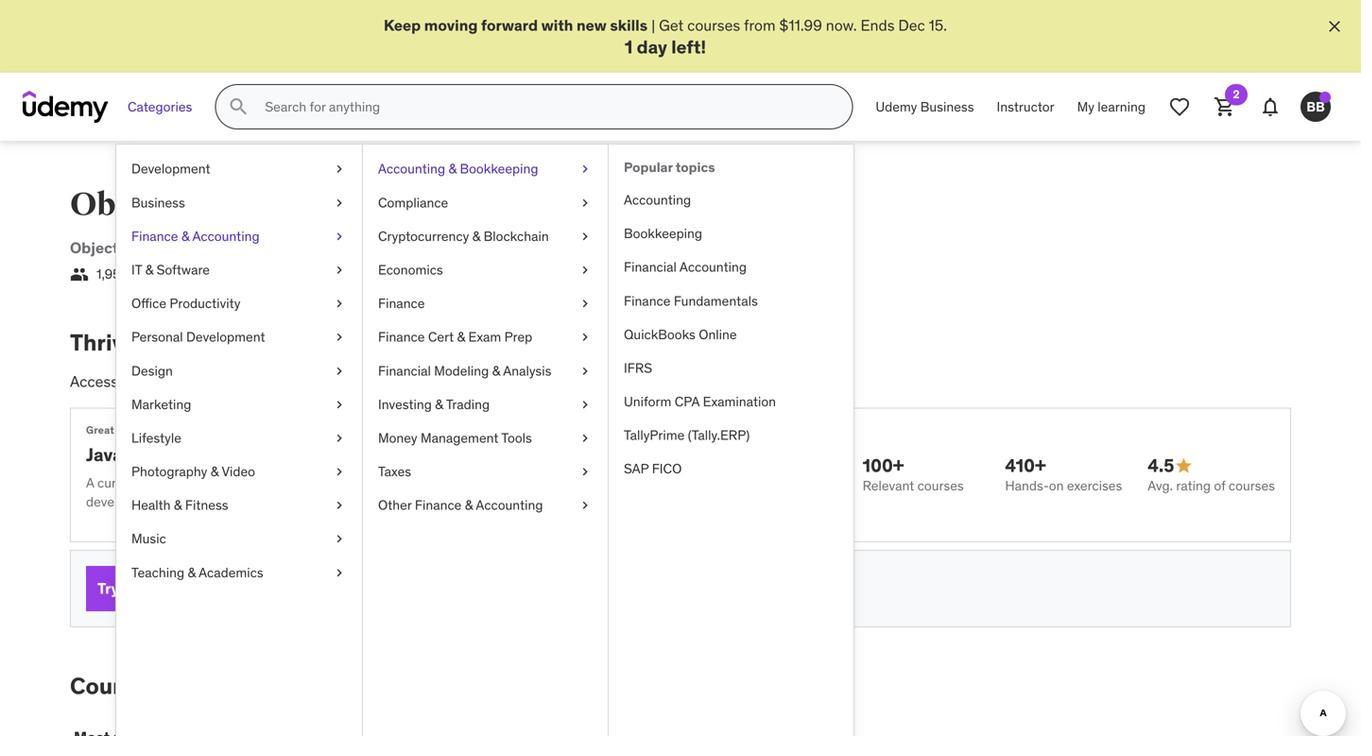 Task type: vqa. For each thing, say whether or not it's contained in the screenshot.
QUESTIONS at the right of the page
no



Task type: describe. For each thing, give the bounding box(es) containing it.
0 vertical spatial to
[[344, 238, 359, 258]]

bb
[[1307, 98, 1325, 115]]

0 vertical spatial development
[[131, 160, 210, 177]]

|
[[651, 16, 655, 35]]

wishlist image
[[1168, 96, 1191, 118]]

a inside the great for java developers a curated collection of courses and hands-on practice exercises to help you advance as a java developer.
[[602, 475, 609, 492]]

2 vertical spatial development
[[186, 329, 265, 346]]

investing & trading
[[378, 396, 490, 413]]

0 horizontal spatial a
[[122, 372, 130, 392]]

top-
[[219, 372, 248, 392]]

after
[[476, 580, 504, 597]]

udemy
[[876, 98, 917, 115]]

cryptocurrency
[[378, 228, 469, 245]]

410+
[[1005, 454, 1046, 477]]

xsmall image for accounting & bookkeeping
[[578, 160, 593, 178]]

financial modeling & analysis link
[[363, 354, 608, 388]]

cert
[[428, 329, 454, 346]]

money management tools
[[378, 430, 532, 447]]

object oriented programming relates to development it & software
[[70, 238, 563, 258]]

office productivity
[[131, 295, 240, 312]]

finance for finance & accounting
[[131, 228, 178, 245]]

uniform
[[624, 393, 671, 410]]

small image
[[70, 265, 89, 284]]

learning
[[1098, 98, 1146, 115]]

design
[[131, 362, 173, 379]]

practice
[[356, 475, 404, 492]]

quickbooks online link
[[609, 318, 854, 352]]

financial for financial modeling & analysis
[[378, 362, 431, 379]]

object oriented programming courses
[[70, 185, 663, 225]]

finance for finance fundamentals
[[624, 292, 671, 309]]

uniform cpa examination link
[[609, 385, 854, 419]]

hands-
[[296, 475, 338, 492]]

100+
[[863, 454, 904, 477]]

exercises inside the great for java developers a curated collection of courses and hands-on practice exercises to help you advance as a java developer.
[[407, 475, 462, 492]]

of right rating
[[1214, 477, 1226, 494]]

collection inside the great for java developers a curated collection of courses and hands-on practice exercises to help you advance as a java developer.
[[146, 475, 203, 492]]

demand
[[440, 372, 495, 392]]

2 horizontal spatial for
[[399, 372, 418, 392]]

xsmall image for health & fitness
[[332, 496, 347, 515]]

your
[[167, 328, 214, 357]]

economics link
[[363, 253, 608, 287]]

per
[[413, 580, 432, 597]]

thrive in your career element
[[70, 328, 1291, 628]]

categories
[[128, 98, 192, 115]]

roles
[[499, 372, 532, 392]]

0 vertical spatial collection
[[133, 372, 199, 392]]

xsmall image for marketing
[[332, 395, 347, 414]]

photography & video
[[131, 463, 255, 480]]

xsmall image for money management tools
[[578, 429, 593, 448]]

health & fitness link
[[116, 489, 362, 522]]

xsmall image for photography & video
[[332, 463, 347, 481]]

with inside thrive in your career 'element'
[[536, 372, 564, 392]]

1 horizontal spatial software
[[496, 238, 563, 258]]

accounting & bookkeeping link
[[363, 152, 608, 186]]

object for object oriented programming relates to development it & software
[[70, 238, 119, 258]]

get
[[659, 16, 684, 35]]

learners
[[155, 266, 203, 283]]

day
[[637, 35, 667, 58]]

0 vertical spatial bookkeeping
[[460, 160, 538, 177]]

& inside health & fitness link
[[174, 497, 182, 514]]

finance fundamentals
[[624, 292, 758, 309]]

Search for anything text field
[[261, 91, 829, 123]]

finance cert & exam prep link
[[363, 321, 608, 354]]

& inside finance cert & exam prep link
[[457, 329, 465, 346]]

2 vertical spatial personal
[[122, 579, 185, 598]]

analysis
[[503, 362, 552, 379]]

fundamentals
[[674, 292, 758, 309]]

management
[[421, 430, 499, 447]]

410+ hands-on exercises
[[1005, 454, 1122, 494]]

plan inside try personal plan for free link
[[189, 579, 221, 598]]

you inside the great for java developers a curated collection of courses and hands-on practice exercises to help you advance as a java developer.
[[509, 475, 530, 492]]

finance inside finance link
[[378, 295, 425, 312]]

tallyprime (tally.erp) link
[[609, 419, 854, 453]]

accounting down 'business' link
[[192, 228, 260, 245]]

photography & video link
[[116, 455, 362, 489]]

lifestyle link
[[116, 422, 362, 455]]

thrive
[[70, 328, 137, 357]]

& inside financial modeling & analysis link
[[492, 362, 500, 379]]

object for object oriented programming courses
[[70, 185, 172, 225]]

business link
[[116, 186, 362, 220]]

finance & accounting
[[131, 228, 260, 245]]

xsmall image for financial modeling & analysis
[[578, 362, 593, 380]]

java
[[613, 475, 636, 492]]

cancel
[[536, 580, 577, 597]]

& inside investing & trading link
[[435, 396, 443, 413]]

finance inside "other finance & accounting" link
[[415, 497, 462, 514]]

0 vertical spatial business
[[920, 98, 974, 115]]

programming for courses
[[321, 185, 534, 225]]

& inside "other finance & accounting" link
[[465, 497, 473, 514]]

xsmall image for compliance
[[578, 194, 593, 212]]

financial accounting
[[624, 259, 747, 276]]

0 horizontal spatial courses
[[70, 672, 158, 700]]

1,958,817 learners
[[96, 266, 203, 283]]

for inside the great for java developers a curated collection of courses and hands-on practice exercises to help you advance as a java developer.
[[117, 424, 132, 437]]

health & fitness
[[131, 497, 228, 514]]

xsmall image for finance
[[578, 295, 593, 313]]

online
[[699, 326, 737, 343]]

try personal plan for free
[[97, 579, 277, 598]]

financial for financial accounting
[[624, 259, 677, 276]]

ifrs
[[624, 360, 652, 377]]

xsmall image for personal development
[[332, 328, 347, 347]]

1 horizontal spatial a
[[568, 372, 576, 392]]

sap fico link
[[609, 453, 854, 486]]

courses right rating
[[1229, 477, 1275, 494]]

hands-
[[1005, 477, 1049, 494]]

1 vertical spatial software
[[157, 261, 210, 278]]

uniform cpa examination
[[624, 393, 776, 410]]

finance link
[[363, 287, 608, 321]]

udemy image
[[23, 91, 109, 123]]

courses right the rated
[[287, 372, 340, 392]]

financial accounting link
[[609, 251, 854, 284]]

bookkeeping link
[[609, 217, 854, 251]]

accounting down popular
[[624, 191, 691, 208]]

1 horizontal spatial it
[[467, 238, 480, 258]]

rated
[[248, 372, 284, 392]]

2
[[1233, 87, 1240, 102]]

accounting down help
[[476, 497, 543, 514]]

xsmall image for office productivity
[[332, 295, 347, 313]]

help
[[480, 475, 506, 492]]

tools
[[501, 430, 532, 447]]

keep
[[384, 16, 421, 35]]

java
[[86, 443, 123, 466]]

udemy business link
[[864, 84, 985, 130]]

& inside the accounting & bookkeeping link
[[448, 160, 457, 177]]

trial.
[[507, 580, 533, 597]]

udemy business
[[876, 98, 974, 115]]

exam
[[468, 329, 501, 346]]

& inside photography & video link
[[211, 463, 219, 480]]

xsmall image for finance & accounting
[[332, 227, 347, 246]]

forward
[[481, 16, 538, 35]]

cryptocurrency & blockchain link
[[363, 220, 608, 253]]

submit search image
[[227, 96, 250, 118]]

started
[[276, 672, 354, 700]]

at
[[354, 580, 366, 597]]

photography
[[131, 463, 207, 480]]

money
[[378, 430, 417, 447]]



Task type: locate. For each thing, give the bounding box(es) containing it.
collection up marketing
[[133, 372, 199, 392]]

new
[[577, 16, 607, 35]]

xsmall image for development
[[332, 160, 347, 178]]

avg. rating of courses
[[1148, 477, 1275, 494]]

0 vertical spatial plan
[[642, 372, 672, 392]]

1 vertical spatial courses
[[70, 672, 158, 700]]

1 vertical spatial it
[[131, 261, 142, 278]]

xsmall image inside finance & accounting link
[[332, 227, 347, 246]]

collection
[[133, 372, 199, 392], [146, 475, 203, 492]]

investing & trading link
[[363, 388, 608, 422]]

personal right try
[[122, 579, 185, 598]]

& inside cryptocurrency & blockchain link
[[472, 228, 480, 245]]

0 vertical spatial development link
[[116, 152, 362, 186]]

1 horizontal spatial on
[[1049, 477, 1064, 494]]

0 horizontal spatial plan
[[189, 579, 221, 598]]

programming down 'business' link
[[189, 238, 288, 258]]

programming up cryptocurrency
[[321, 185, 534, 225]]

0 vertical spatial software
[[496, 238, 563, 258]]

& inside finance & accounting link
[[181, 228, 189, 245]]

xsmall image for economics
[[578, 261, 593, 279]]

1 horizontal spatial curated
[[344, 372, 396, 392]]

it up office
[[131, 261, 142, 278]]

1 horizontal spatial bookkeeping
[[624, 225, 702, 242]]

curated inside the great for java developers a curated collection of courses and hands-on practice exercises to help you advance as a java developer.
[[97, 475, 143, 492]]

0 vertical spatial it
[[467, 238, 480, 258]]

xsmall image right the rated
[[332, 362, 347, 380]]

1 horizontal spatial courses
[[540, 185, 663, 225]]

moving
[[424, 16, 478, 35]]

exercises up other finance & accounting
[[407, 475, 462, 492]]

prep
[[504, 329, 532, 346]]

to right relates
[[344, 238, 359, 258]]

courses inside the great for java developers a curated collection of courses and hands-on practice exercises to help you advance as a java developer.
[[221, 475, 268, 492]]

on inside 410+ hands-on exercises
[[1049, 477, 1064, 494]]

with inside keep moving forward with new skills | get courses from $11.99 now. ends dec 15. 1 day left!
[[541, 16, 573, 35]]

accounting
[[378, 160, 445, 177], [624, 191, 691, 208], [192, 228, 260, 245], [680, 259, 747, 276], [476, 497, 543, 514]]

0 horizontal spatial to
[[163, 672, 186, 700]]

object up 1,958,817
[[70, 185, 172, 225]]

xsmall image up object oriented programming relates to development it & software
[[332, 194, 347, 212]]

software up office productivity
[[157, 261, 210, 278]]

modeling
[[434, 362, 489, 379]]

0 vertical spatial with
[[541, 16, 573, 35]]

curated up developer.
[[97, 475, 143, 492]]

trading
[[446, 396, 490, 413]]

popular
[[624, 159, 673, 176]]

fico
[[652, 461, 682, 478]]

examination
[[703, 393, 776, 410]]

with
[[541, 16, 573, 35], [536, 372, 564, 392]]

business up finance & accounting on the left top of the page
[[131, 194, 185, 211]]

financial inside accounting & bookkeeping element
[[624, 259, 677, 276]]

xsmall image left 'investing' at the left of the page
[[332, 395, 347, 414]]

bb link
[[1293, 84, 1338, 130]]

it & software link
[[459, 238, 563, 258], [116, 253, 362, 287]]

0 vertical spatial personal
[[131, 329, 183, 346]]

4.5
[[1148, 454, 1174, 477]]

accounting & bookkeeping
[[378, 160, 538, 177]]

blockchain
[[484, 228, 549, 245]]

collection up health & fitness
[[146, 475, 203, 492]]

now.
[[826, 16, 857, 35]]

oriented for object oriented programming relates to development it & software
[[122, 238, 186, 258]]

xsmall image inside taxes link
[[578, 463, 593, 481]]

1 object from the top
[[70, 185, 172, 225]]

2 horizontal spatial a
[[602, 475, 609, 492]]

personal up design
[[131, 329, 183, 346]]

design link
[[116, 354, 362, 388]]

finance inside finance cert & exam prep link
[[378, 329, 425, 346]]

exercises inside 410+ hands-on exercises
[[1067, 477, 1122, 494]]

development
[[131, 160, 210, 177], [363, 238, 459, 258], [186, 329, 265, 346]]

courses inside the 100+ relevant courses
[[918, 477, 964, 494]]

0 vertical spatial you
[[509, 475, 530, 492]]

2 link
[[1202, 84, 1248, 130]]

shopping cart with 2 items image
[[1214, 96, 1236, 118]]

oriented up 1,958,817 learners
[[122, 238, 186, 258]]

0 vertical spatial courses
[[540, 185, 663, 225]]

health
[[131, 497, 171, 514]]

(tally.erp)
[[688, 427, 750, 444]]

0 horizontal spatial financial
[[378, 362, 431, 379]]

oriented for object oriented programming courses
[[177, 185, 315, 225]]

1 vertical spatial object
[[70, 238, 119, 258]]

xsmall image right the blockchain
[[578, 227, 593, 246]]

office productivity link
[[116, 287, 362, 321]]

on inside the great for java developers a curated collection of courses and hands-on practice exercises to help you advance as a java developer.
[[338, 475, 352, 492]]

my learning
[[1077, 98, 1146, 115]]

object up small icon
[[70, 238, 119, 258]]

xsmall image inside photography & video link
[[332, 463, 347, 481]]

my
[[1077, 98, 1095, 115]]

it & software link down compliance link
[[459, 238, 563, 258]]

relevant
[[863, 477, 914, 494]]

bookkeeping up compliance link
[[460, 160, 538, 177]]

courses inside keep moving forward with new skills | get courses from $11.99 now. ends dec 15. 1 day left!
[[687, 16, 740, 35]]

1 vertical spatial programming
[[189, 238, 288, 258]]

& inside it & software link
[[145, 261, 153, 278]]

close image
[[1325, 17, 1344, 36]]

xsmall image left at
[[332, 564, 347, 582]]

xsmall image
[[578, 160, 593, 178], [332, 194, 347, 212], [578, 227, 593, 246], [332, 261, 347, 279], [332, 362, 347, 380], [578, 362, 593, 380], [332, 395, 347, 414], [332, 496, 347, 515], [332, 564, 347, 582]]

money management tools link
[[363, 422, 608, 455]]

xsmall image for music
[[332, 530, 347, 549]]

xsmall image left 'ifrs'
[[578, 362, 593, 380]]

1 vertical spatial financial
[[378, 362, 431, 379]]

development down office productivity link
[[186, 329, 265, 346]]

xsmall image for it & software
[[332, 261, 347, 279]]

teaching & academics
[[131, 564, 263, 581]]

0 horizontal spatial programming
[[189, 238, 288, 258]]

it & software link up productivity
[[116, 253, 362, 287]]

xsmall image for other finance & accounting
[[578, 496, 593, 515]]

xsmall image inside 'business' link
[[332, 194, 347, 212]]

investing
[[378, 396, 432, 413]]

with left new
[[541, 16, 573, 35]]

bookkeeping
[[460, 160, 538, 177], [624, 225, 702, 242]]

of inside the great for java developers a curated collection of courses and hands-on practice exercises to help you advance as a java developer.
[[206, 475, 218, 492]]

xsmall image inside "other finance & accounting" link
[[578, 496, 593, 515]]

financial up 'investing' at the left of the page
[[378, 362, 431, 379]]

with right roles
[[536, 372, 564, 392]]

ends
[[861, 16, 895, 35]]

courses right relevant
[[918, 477, 964, 494]]

popular topics
[[624, 159, 715, 176]]

xsmall image inside office productivity link
[[332, 295, 347, 313]]

1 vertical spatial collection
[[146, 475, 203, 492]]

1 horizontal spatial programming
[[321, 185, 534, 225]]

thrive in your career
[[70, 328, 288, 357]]

xsmall image inside the accounting & bookkeeping link
[[578, 160, 593, 178]]

access a collection of top-rated courses curated for in-demand roles with a personal plan subscription.
[[70, 372, 763, 392]]

0 vertical spatial object
[[70, 185, 172, 225]]

instructor link
[[985, 84, 1066, 130]]

you right the 'get'
[[232, 672, 271, 700]]

1 vertical spatial business
[[131, 194, 185, 211]]

finance up it & software
[[131, 228, 178, 245]]

1 horizontal spatial exercises
[[1067, 477, 1122, 494]]

0 horizontal spatial bookkeeping
[[460, 160, 538, 177]]

0 horizontal spatial it & software link
[[116, 253, 362, 287]]

xsmall image inside the marketing link
[[332, 395, 347, 414]]

development link down the submit search image
[[116, 152, 362, 186]]

academics
[[199, 564, 263, 581]]

accounting up the fundamentals
[[680, 259, 747, 276]]

0 horizontal spatial business
[[131, 194, 185, 211]]

finance down economics on the top left
[[378, 295, 425, 312]]

xsmall image for taxes
[[578, 463, 593, 481]]

you right help
[[509, 475, 530, 492]]

0 vertical spatial programming
[[321, 185, 534, 225]]

quickbooks
[[624, 326, 696, 343]]

music
[[131, 531, 166, 548]]

on
[[338, 475, 352, 492], [1049, 477, 1064, 494]]

development link up economics on the top left
[[363, 238, 459, 258]]

0 vertical spatial for
[[399, 372, 418, 392]]

xsmall image inside finance link
[[578, 295, 593, 313]]

0 horizontal spatial exercises
[[407, 475, 462, 492]]

finance right the other on the left of the page
[[415, 497, 462, 514]]

finance & accounting link
[[116, 220, 362, 253]]

you
[[509, 475, 530, 492], [232, 672, 271, 700]]

financial up "finance fundamentals"
[[624, 259, 677, 276]]

skills
[[610, 16, 648, 35]]

xsmall image for investing & trading
[[578, 395, 593, 414]]

xsmall image for design
[[332, 362, 347, 380]]

to inside the great for java developers a curated collection of courses and hands-on practice exercises to help you advance as a java developer.
[[465, 475, 477, 492]]

of left top-
[[203, 372, 216, 392]]

0 vertical spatial oriented
[[177, 185, 315, 225]]

finance left cert
[[378, 329, 425, 346]]

accounting link
[[609, 183, 854, 217]]

development down categories dropdown button at the top left of the page
[[131, 160, 210, 177]]

1 horizontal spatial plan
[[642, 372, 672, 392]]

business right 'udemy'
[[920, 98, 974, 115]]

small image
[[1174, 456, 1193, 475]]

curated up 'investing' at the left of the page
[[344, 372, 396, 392]]

starting at $16.58 per month after trial. cancel anytime.
[[303, 580, 631, 597]]

0 vertical spatial curated
[[344, 372, 396, 392]]

xsmall image inside money management tools 'link'
[[578, 429, 593, 448]]

a right analysis
[[568, 372, 576, 392]]

xsmall image inside teaching & academics link
[[332, 564, 347, 582]]

avg.
[[1148, 477, 1173, 494]]

compliance link
[[363, 186, 608, 220]]

it & software
[[131, 261, 210, 278]]

sap fico
[[624, 461, 682, 478]]

xsmall image inside financial modeling & analysis link
[[578, 362, 593, 380]]

it left the blockchain
[[467, 238, 480, 258]]

1 horizontal spatial you
[[509, 475, 530, 492]]

rating
[[1176, 477, 1211, 494]]

0 horizontal spatial software
[[157, 261, 210, 278]]

1 vertical spatial development link
[[363, 238, 459, 258]]

career
[[219, 328, 288, 357]]

economics
[[378, 261, 443, 278]]

a
[[122, 372, 130, 392], [568, 372, 576, 392], [602, 475, 609, 492]]

finance up quickbooks
[[624, 292, 671, 309]]

get
[[191, 672, 227, 700]]

exercises left avg.
[[1067, 477, 1122, 494]]

great
[[86, 424, 114, 437]]

xsmall image inside economics link
[[578, 261, 593, 279]]

in-
[[422, 372, 440, 392]]

1 vertical spatial oriented
[[122, 238, 186, 258]]

15.
[[929, 16, 947, 35]]

xsmall image for teaching & academics
[[332, 564, 347, 582]]

for right great
[[117, 424, 132, 437]]

xsmall image inside music link
[[332, 530, 347, 549]]

other finance & accounting link
[[363, 489, 608, 522]]

1 vertical spatial for
[[117, 424, 132, 437]]

notifications image
[[1259, 96, 1282, 118]]

finance cert & exam prep
[[378, 329, 532, 346]]

$11.99
[[779, 16, 822, 35]]

finance for finance cert & exam prep
[[378, 329, 425, 346]]

categories button
[[116, 84, 204, 130]]

0 horizontal spatial for
[[117, 424, 132, 437]]

1 vertical spatial curated
[[97, 475, 143, 492]]

xsmall image inside investing & trading link
[[578, 395, 593, 414]]

xsmall image inside compliance link
[[578, 194, 593, 212]]

other finance & accounting
[[378, 497, 543, 514]]

courses left and at bottom left
[[221, 475, 268, 492]]

xsmall image
[[332, 160, 347, 178], [578, 194, 593, 212], [332, 227, 347, 246], [578, 261, 593, 279], [332, 295, 347, 313], [578, 295, 593, 313], [332, 328, 347, 347], [578, 328, 593, 347], [578, 395, 593, 414], [332, 429, 347, 448], [578, 429, 593, 448], [332, 463, 347, 481], [578, 463, 593, 481], [578, 496, 593, 515], [332, 530, 347, 549]]

2 vertical spatial to
[[163, 672, 186, 700]]

keep moving forward with new skills | get courses from $11.99 now. ends dec 15. 1 day left!
[[384, 16, 947, 58]]

personal up 'uniform'
[[579, 372, 638, 392]]

1 horizontal spatial business
[[920, 98, 974, 115]]

xsmall image inside personal development link
[[332, 328, 347, 347]]

accounting up compliance
[[378, 160, 445, 177]]

free
[[248, 579, 277, 598]]

2 vertical spatial for
[[224, 579, 245, 598]]

try personal plan for free link
[[86, 566, 288, 611]]

a left design
[[122, 372, 130, 392]]

financial modeling & analysis
[[378, 362, 552, 379]]

1 vertical spatial with
[[536, 372, 564, 392]]

video
[[222, 463, 255, 480]]

of up fitness
[[206, 475, 218, 492]]

sap
[[624, 461, 649, 478]]

0 vertical spatial financial
[[624, 259, 677, 276]]

xsmall image inside health & fitness link
[[332, 496, 347, 515]]

1 horizontal spatial to
[[344, 238, 359, 258]]

1
[[625, 35, 633, 58]]

2 horizontal spatial to
[[465, 475, 477, 492]]

bookkeeping up financial accounting
[[624, 225, 702, 242]]

0 horizontal spatial on
[[338, 475, 352, 492]]

access
[[70, 372, 118, 392]]

1 vertical spatial personal
[[579, 372, 638, 392]]

quickbooks online
[[624, 326, 737, 343]]

1 vertical spatial development
[[363, 238, 459, 258]]

developers
[[127, 443, 223, 466]]

accounting & bookkeeping element
[[608, 145, 854, 736]]

advance
[[533, 475, 583, 492]]

to left the 'get'
[[163, 672, 186, 700]]

0 horizontal spatial you
[[232, 672, 271, 700]]

1 vertical spatial to
[[465, 475, 477, 492]]

finance inside finance & accounting link
[[131, 228, 178, 245]]

xsmall image for cryptocurrency & blockchain
[[578, 227, 593, 246]]

2 object from the top
[[70, 238, 119, 258]]

development up economics on the top left
[[363, 238, 459, 258]]

xsmall image inside finance cert & exam prep link
[[578, 328, 593, 347]]

1 vertical spatial you
[[232, 672, 271, 700]]

ifrs link
[[609, 352, 854, 385]]

xsmall image inside lifestyle link
[[332, 429, 347, 448]]

xsmall image left popular
[[578, 160, 593, 178]]

1 vertical spatial plan
[[189, 579, 221, 598]]

software
[[496, 238, 563, 258], [157, 261, 210, 278]]

teaching & academics link
[[116, 556, 362, 590]]

programming for relates
[[189, 238, 288, 258]]

you have alerts image
[[1320, 92, 1331, 103]]

xsmall image inside design link
[[332, 362, 347, 380]]

software down compliance link
[[496, 238, 563, 258]]

xsmall image for lifestyle
[[332, 429, 347, 448]]

to left help
[[465, 475, 477, 492]]

xsmall image for business
[[332, 194, 347, 212]]

courses up left!
[[687, 16, 740, 35]]

a right as
[[602, 475, 609, 492]]

1 horizontal spatial for
[[224, 579, 245, 598]]

oriented up finance & accounting on the left top of the page
[[177, 185, 315, 225]]

oriented
[[177, 185, 315, 225], [122, 238, 186, 258]]

xsmall image inside cryptocurrency & blockchain link
[[578, 227, 593, 246]]

xsmall image for finance cert & exam prep
[[578, 328, 593, 347]]

0 horizontal spatial curated
[[97, 475, 143, 492]]

xsmall image down hands-
[[332, 496, 347, 515]]

& inside teaching & academics link
[[188, 564, 196, 581]]

for left the free
[[224, 579, 245, 598]]

0 horizontal spatial it
[[131, 261, 142, 278]]

1 horizontal spatial it & software link
[[459, 238, 563, 258]]

1 vertical spatial bookkeeping
[[624, 225, 702, 242]]

xsmall image down object oriented programming relates to development it & software
[[332, 261, 347, 279]]

dec
[[898, 16, 925, 35]]

1 horizontal spatial financial
[[624, 259, 677, 276]]

finance inside finance fundamentals link
[[624, 292, 671, 309]]

for left in-
[[399, 372, 418, 392]]



